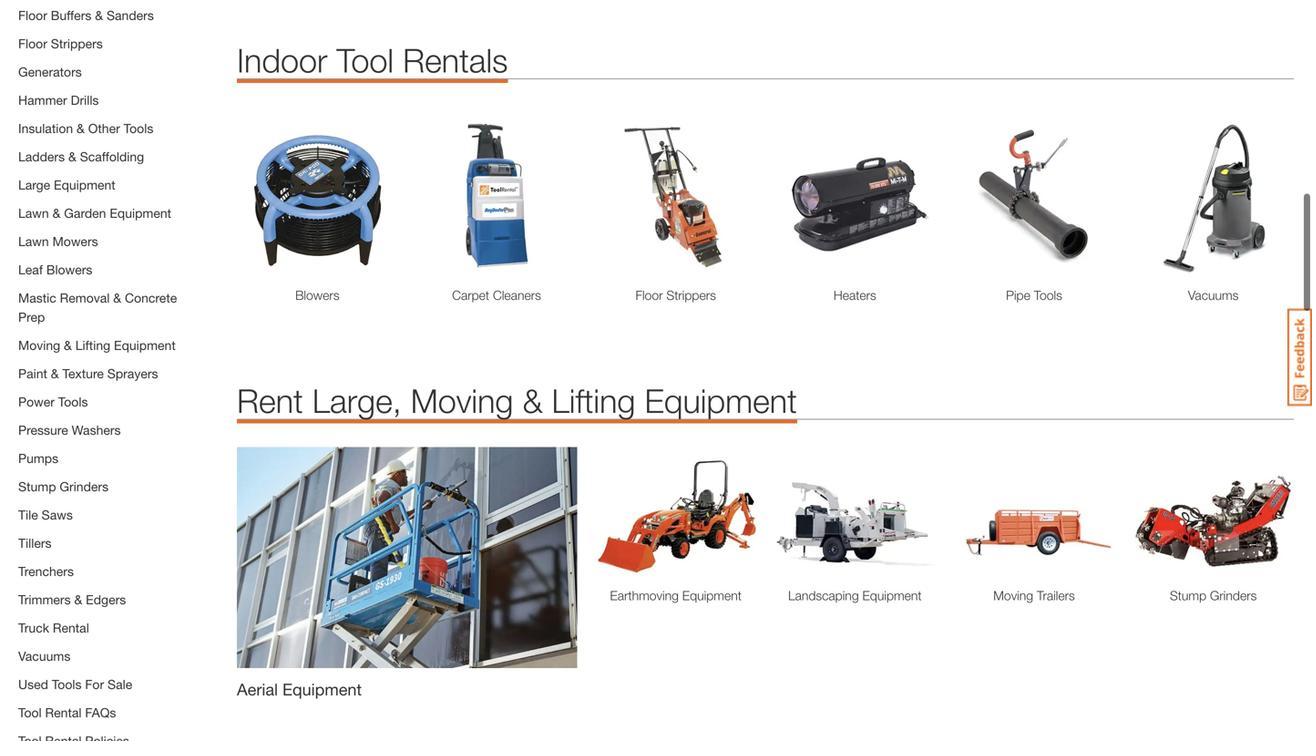 Task type: locate. For each thing, give the bounding box(es) containing it.
tool right the indoor
[[337, 41, 394, 79]]

pressure washers
[[18, 422, 121, 437]]

moving for moving trailers
[[994, 588, 1034, 603]]

0 vertical spatial stump grinders link
[[18, 479, 109, 494]]

tillers link
[[18, 535, 52, 550]]

hammer
[[18, 92, 67, 108]]

used tools for sale link
[[18, 677, 132, 692]]

& for lifting
[[64, 338, 72, 353]]

drills
[[71, 92, 99, 108]]

truck rental
[[18, 620, 89, 635]]

rent carpet cleaners image
[[416, 116, 577, 277]]

0 horizontal spatial stump grinders
[[18, 479, 109, 494]]

used tools for sale
[[18, 677, 132, 692]]

large
[[18, 177, 50, 192]]

1 vertical spatial tool
[[18, 705, 42, 720]]

1 vertical spatial rental
[[45, 705, 82, 720]]

0 horizontal spatial stump
[[18, 479, 56, 494]]

0 vertical spatial rental
[[53, 620, 89, 635]]

trimmers
[[18, 592, 71, 607]]

& for garden
[[52, 205, 61, 221]]

power
[[18, 394, 55, 409]]

1 vertical spatial moving
[[411, 381, 514, 420]]

& inside "mastic removal & concrete prep"
[[113, 290, 121, 305]]

used
[[18, 677, 48, 692]]

grinders up saws
[[60, 479, 109, 494]]

0 horizontal spatial floor strippers link
[[18, 36, 103, 51]]

stump grinders
[[18, 479, 109, 494], [1170, 588, 1257, 603]]

0 horizontal spatial vacuums
[[18, 648, 70, 664]]

heaters
[[834, 288, 877, 303]]

rentals
[[403, 41, 508, 79]]

1 horizontal spatial floor strippers link
[[596, 286, 757, 305]]

rent earthmoving equipment image
[[596, 456, 757, 577]]

2 lawn from the top
[[18, 234, 49, 249]]

stump grinders for left stump grinders link
[[18, 479, 109, 494]]

rental down used tools for sale link
[[45, 705, 82, 720]]

lawn down large
[[18, 205, 49, 221]]

1 horizontal spatial moving
[[411, 381, 514, 420]]

lawn up leaf
[[18, 234, 49, 249]]

scaffolding
[[80, 149, 144, 164]]

cleaners
[[493, 288, 541, 303]]

floor buffers & sanders
[[18, 8, 154, 23]]

stump grinders down rent stump grinders image
[[1170, 588, 1257, 603]]

large,
[[312, 381, 402, 420]]

ladders & scaffolding link
[[18, 149, 144, 164]]

1 horizontal spatial stump grinders link
[[1133, 586, 1294, 605]]

moving trailers
[[994, 588, 1075, 603]]

0 horizontal spatial moving
[[18, 338, 60, 353]]

stump grinders link up saws
[[18, 479, 109, 494]]

rental down trimmers & edgers
[[53, 620, 89, 635]]

0 vertical spatial strippers
[[51, 36, 103, 51]]

ladders & scaffolding
[[18, 149, 144, 164]]

rental for tool
[[45, 705, 82, 720]]

pumps
[[18, 451, 58, 466]]

strippers
[[51, 36, 103, 51], [667, 288, 716, 303]]

1 horizontal spatial lifting
[[552, 381, 636, 420]]

0 horizontal spatial lifting
[[75, 338, 110, 353]]

1 vertical spatial lifting
[[552, 381, 636, 420]]

grinders down rent stump grinders image
[[1210, 588, 1257, 603]]

moving
[[18, 338, 60, 353], [411, 381, 514, 420], [994, 588, 1034, 603]]

0 vertical spatial moving
[[18, 338, 60, 353]]

pressure
[[18, 422, 68, 437]]

1 horizontal spatial stump grinders
[[1170, 588, 1257, 603]]

stump
[[18, 479, 56, 494], [1170, 588, 1207, 603]]

1 vertical spatial stump grinders
[[1170, 588, 1257, 603]]

1 vertical spatial vacuums link
[[18, 648, 70, 664]]

rent moving trailers image
[[954, 456, 1115, 577]]

1 horizontal spatial grinders
[[1210, 588, 1257, 603]]

generators link
[[18, 64, 82, 79]]

2 horizontal spatial moving
[[994, 588, 1034, 603]]

0 vertical spatial stump
[[18, 479, 56, 494]]

rent aerial equipment image
[[237, 447, 577, 668]]

floor
[[18, 8, 47, 23], [18, 36, 47, 51], [636, 288, 663, 303]]

sprayers
[[107, 366, 158, 381]]

0 horizontal spatial blowers
[[46, 262, 92, 277]]

stump grinders up saws
[[18, 479, 109, 494]]

sale
[[108, 677, 132, 692]]

pipe tools
[[1006, 288, 1063, 303]]

0 vertical spatial lawn
[[18, 205, 49, 221]]

2 vertical spatial moving
[[994, 588, 1034, 603]]

vacuums
[[1189, 288, 1239, 303], [18, 648, 70, 664]]

moving & lifting equipment link
[[18, 338, 176, 353]]

0 vertical spatial vacuums link
[[1133, 286, 1294, 305]]

floor buffers & sanders link
[[18, 8, 154, 23]]

0 vertical spatial vacuums
[[1189, 288, 1239, 303]]

1 vertical spatial stump grinders link
[[1133, 586, 1294, 605]]

1 horizontal spatial vacuums
[[1189, 288, 1239, 303]]

moving for moving & lifting equipment
[[18, 338, 60, 353]]

garden
[[64, 205, 106, 221]]

2 vertical spatial floor
[[636, 288, 663, 303]]

ladders
[[18, 149, 65, 164]]

blowers
[[46, 262, 92, 277], [295, 288, 340, 303]]

lawn mowers
[[18, 234, 98, 249]]

floor strippers
[[18, 36, 103, 51], [636, 288, 716, 303]]

tools right pipe
[[1034, 288, 1063, 303]]

edgers
[[86, 592, 126, 607]]

0 horizontal spatial floor strippers
[[18, 36, 103, 51]]

carpet cleaners
[[452, 288, 541, 303]]

large equipment
[[18, 177, 116, 192]]

tile
[[18, 507, 38, 522]]

rent heaters image
[[775, 116, 936, 277]]

tools left for
[[52, 677, 82, 692]]

power tools
[[18, 394, 88, 409]]

0 horizontal spatial strippers
[[51, 36, 103, 51]]

0 vertical spatial floor strippers
[[18, 36, 103, 51]]

1 horizontal spatial floor strippers
[[636, 288, 716, 303]]

rental
[[53, 620, 89, 635], [45, 705, 82, 720]]

feedback link image
[[1288, 308, 1313, 407]]

heaters link
[[775, 286, 936, 305]]

grinders
[[60, 479, 109, 494], [1210, 588, 1257, 603]]

moving & lifting equipment
[[18, 338, 176, 353]]

pipe tools link
[[954, 286, 1115, 305]]

0 horizontal spatial grinders
[[60, 479, 109, 494]]

0 horizontal spatial stump grinders link
[[18, 479, 109, 494]]

prep
[[18, 309, 45, 324]]

1 vertical spatial strippers
[[667, 288, 716, 303]]

1 vertical spatial grinders
[[1210, 588, 1257, 603]]

& for other
[[77, 121, 85, 136]]

1 vertical spatial floor strippers link
[[596, 286, 757, 305]]

tool
[[337, 41, 394, 79], [18, 705, 42, 720]]

1 vertical spatial stump
[[1170, 588, 1207, 603]]

tools for pipe tools
[[1034, 288, 1063, 303]]

vacuums link
[[1133, 286, 1294, 305], [18, 648, 70, 664]]

1 vertical spatial floor strippers
[[636, 288, 716, 303]]

tools up pressure washers link
[[58, 394, 88, 409]]

1 horizontal spatial stump
[[1170, 588, 1207, 603]]

stump grinders link down rent stump grinders image
[[1133, 586, 1294, 605]]

tools for used tools for sale
[[52, 677, 82, 692]]

stump grinders link
[[18, 479, 109, 494], [1133, 586, 1294, 605]]

equipment
[[54, 177, 116, 192], [110, 205, 171, 221], [114, 338, 176, 353], [645, 381, 797, 420], [683, 588, 742, 603], [863, 588, 922, 603], [283, 680, 362, 699]]

1 lawn from the top
[[18, 205, 49, 221]]

rent landscaping equipment image
[[775, 456, 936, 577]]

mastic removal & concrete prep
[[18, 290, 177, 324]]

for
[[85, 677, 104, 692]]

earthmoving
[[610, 588, 679, 603]]

lawn for lawn mowers
[[18, 234, 49, 249]]

tool down used
[[18, 705, 42, 720]]

saws
[[42, 507, 73, 522]]

stump down pumps
[[18, 479, 56, 494]]

0 vertical spatial stump grinders
[[18, 479, 109, 494]]

0 vertical spatial tool
[[337, 41, 394, 79]]

1 vertical spatial blowers
[[295, 288, 340, 303]]

tillers
[[18, 535, 52, 550]]

texture
[[62, 366, 104, 381]]

0 vertical spatial blowers
[[46, 262, 92, 277]]

1 vertical spatial lawn
[[18, 234, 49, 249]]

lawn
[[18, 205, 49, 221], [18, 234, 49, 249]]

stump down rent stump grinders image
[[1170, 588, 1207, 603]]

removal
[[60, 290, 110, 305]]

concrete
[[125, 290, 177, 305]]

blowers link
[[237, 286, 398, 305]]



Task type: describe. For each thing, give the bounding box(es) containing it.
1 vertical spatial vacuums
[[18, 648, 70, 664]]

trenchers link
[[18, 564, 74, 579]]

buffers
[[51, 8, 91, 23]]

leaf blowers
[[18, 262, 92, 277]]

& for edgers
[[74, 592, 82, 607]]

truck rental link
[[18, 620, 89, 635]]

faqs
[[85, 705, 116, 720]]

mastic removal & concrete prep link
[[18, 290, 177, 324]]

earthmoving equipment link
[[596, 586, 757, 605]]

1 horizontal spatial tool
[[337, 41, 394, 79]]

0 vertical spatial lifting
[[75, 338, 110, 353]]

0 horizontal spatial tool
[[18, 705, 42, 720]]

aerial equipment link
[[237, 447, 577, 702]]

paint
[[18, 366, 47, 381]]

0 vertical spatial floor strippers link
[[18, 36, 103, 51]]

power tools link
[[18, 394, 88, 409]]

trenchers
[[18, 564, 74, 579]]

stump grinders for right stump grinders link
[[1170, 588, 1257, 603]]

tool rental faqs
[[18, 705, 116, 720]]

insulation & other tools
[[18, 121, 153, 136]]

lawn mowers link
[[18, 234, 98, 249]]

hammer drills
[[18, 92, 99, 108]]

insulation
[[18, 121, 73, 136]]

rent vacuums image
[[1133, 116, 1294, 277]]

rent
[[237, 381, 303, 420]]

large equipment link
[[18, 177, 116, 192]]

floor strippers for floor strippers link to the bottom
[[636, 288, 716, 303]]

lawn for lawn & garden equipment
[[18, 205, 49, 221]]

landscaping equipment
[[789, 588, 922, 603]]

rent large, moving & lifting equipment
[[237, 381, 797, 420]]

lawn & garden equipment link
[[18, 205, 171, 221]]

rent blowers image
[[237, 116, 398, 277]]

carpet
[[452, 288, 490, 303]]

mowers
[[52, 234, 98, 249]]

indoor tool rentals
[[237, 41, 508, 79]]

earthmoving equipment
[[610, 588, 742, 603]]

hammer drills link
[[18, 92, 99, 108]]

landscaping
[[789, 588, 859, 603]]

& for texture
[[51, 366, 59, 381]]

landscaping equipment link
[[775, 586, 936, 605]]

leaf blowers link
[[18, 262, 92, 277]]

0 vertical spatial grinders
[[60, 479, 109, 494]]

carpet cleaners link
[[416, 286, 577, 305]]

tile saws
[[18, 507, 73, 522]]

truck
[[18, 620, 49, 635]]

washers
[[72, 422, 121, 437]]

leaf
[[18, 262, 43, 277]]

paint & texture sprayers
[[18, 366, 158, 381]]

rent pipe tools image
[[954, 116, 1115, 277]]

pumps link
[[18, 451, 58, 466]]

paint & texture sprayers link
[[18, 366, 158, 381]]

rent stump grinders image
[[1133, 456, 1294, 577]]

& for scaffolding
[[68, 149, 76, 164]]

0 vertical spatial floor
[[18, 8, 47, 23]]

sanders
[[107, 8, 154, 23]]

pipe
[[1006, 288, 1031, 303]]

lawn & garden equipment
[[18, 205, 171, 221]]

other
[[88, 121, 120, 136]]

pressure washers link
[[18, 422, 121, 437]]

1 horizontal spatial vacuums link
[[1133, 286, 1294, 305]]

generators
[[18, 64, 82, 79]]

trimmers & edgers link
[[18, 592, 126, 607]]

rental for truck
[[53, 620, 89, 635]]

floor strippers for top floor strippers link
[[18, 36, 103, 51]]

aerial equipment
[[237, 680, 362, 699]]

moving trailers link
[[954, 586, 1115, 605]]

tile saws link
[[18, 507, 73, 522]]

1 horizontal spatial blowers
[[295, 288, 340, 303]]

1 vertical spatial floor
[[18, 36, 47, 51]]

trailers
[[1037, 588, 1075, 603]]

trimmers & edgers
[[18, 592, 126, 607]]

1 horizontal spatial strippers
[[667, 288, 716, 303]]

insulation & other tools link
[[18, 121, 153, 136]]

rent floor strippers image
[[596, 116, 757, 277]]

0 horizontal spatial vacuums link
[[18, 648, 70, 664]]

indoor
[[237, 41, 328, 79]]

tools for power tools
[[58, 394, 88, 409]]

tool rental faqs link
[[18, 705, 116, 720]]

tools right other
[[124, 121, 153, 136]]

aerial
[[237, 680, 278, 699]]



Task type: vqa. For each thing, say whether or not it's contained in the screenshot.
Lawn & Garden Equipment "link"
yes



